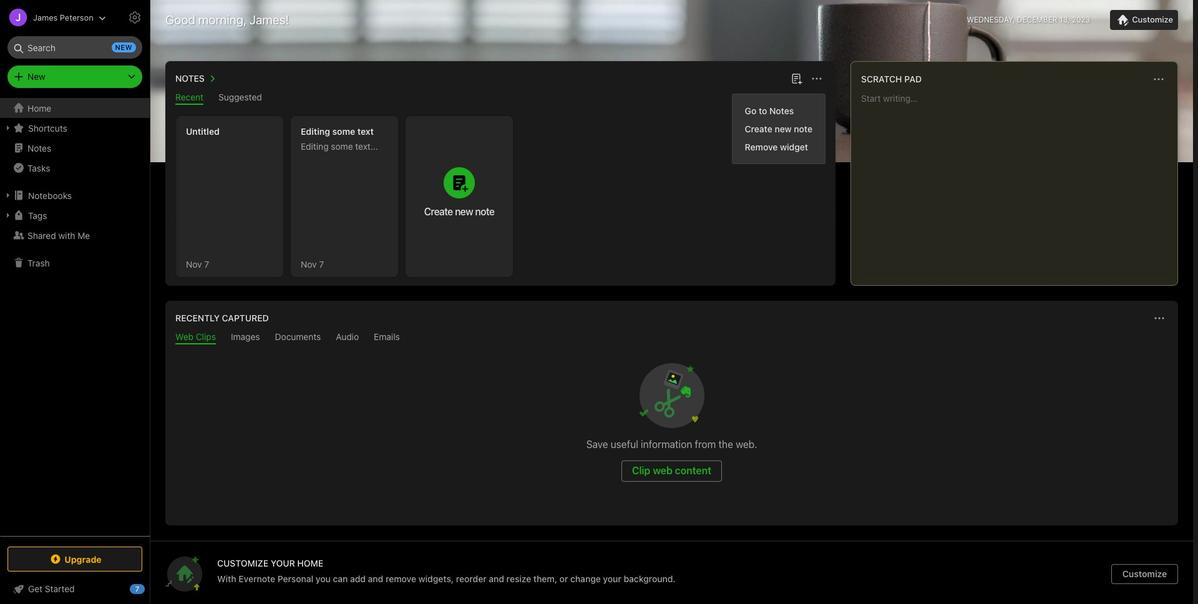 Task type: vqa. For each thing, say whether or not it's contained in the screenshot.
Wednesday,
yes



Task type: locate. For each thing, give the bounding box(es) containing it.
tags
[[28, 210, 47, 221]]

upgrade
[[64, 554, 102, 565]]

note
[[794, 124, 813, 134], [475, 206, 495, 217]]

go to notes
[[745, 105, 794, 116]]

create new note button
[[406, 116, 513, 277]]

widget
[[780, 142, 808, 152]]

can
[[333, 574, 348, 584]]

expand tags image
[[3, 210, 13, 220]]

notes link
[[0, 138, 149, 158]]

me
[[78, 230, 90, 241]]

0 horizontal spatial note
[[475, 206, 495, 217]]

images tab
[[231, 331, 260, 345]]

create
[[745, 124, 773, 134], [424, 206, 453, 217]]

recent tab panel
[[165, 105, 836, 286]]

notes up recent
[[175, 73, 205, 84]]

0 horizontal spatial create
[[424, 206, 453, 217]]

0 vertical spatial create new note
[[745, 124, 813, 134]]

customize
[[217, 558, 268, 569]]

more actions image
[[1152, 72, 1167, 87]]

shortcuts
[[28, 123, 67, 133]]

tab list
[[168, 92, 833, 105], [168, 331, 1176, 345]]

0 horizontal spatial 7
[[135, 585, 139, 593]]

1 vertical spatial editing
[[301, 141, 329, 152]]

some left text in the top of the page
[[332, 126, 355, 137]]

0 vertical spatial new
[[115, 43, 132, 51]]

1 horizontal spatial more actions image
[[1152, 311, 1167, 326]]

1 horizontal spatial nov 7
[[301, 259, 324, 269]]

note inside the "dropdown list" menu
[[794, 124, 813, 134]]

and left resize
[[489, 574, 504, 584]]

1 vertical spatial notes
[[770, 105, 794, 116]]

tab list containing web clips
[[168, 331, 1176, 345]]

0 vertical spatial tab list
[[168, 92, 833, 105]]

notebooks
[[28, 190, 72, 201]]

scratch
[[861, 74, 902, 84]]

shared with me link
[[0, 225, 149, 245]]

0 horizontal spatial create new note
[[424, 206, 495, 217]]

1 editing from the top
[[301, 126, 330, 137]]

0 horizontal spatial notes
[[27, 143, 51, 153]]

2 vertical spatial notes
[[27, 143, 51, 153]]

some left text...
[[331, 141, 353, 152]]

1 horizontal spatial and
[[489, 574, 504, 584]]

nov 7
[[186, 259, 209, 269], [301, 259, 324, 269]]

create new note
[[745, 124, 813, 134], [424, 206, 495, 217]]

tab list containing recent
[[168, 92, 833, 105]]

tasks
[[27, 163, 50, 173]]

0 vertical spatial note
[[794, 124, 813, 134]]

1 horizontal spatial nov
[[301, 259, 317, 269]]

1 tab list from the top
[[168, 92, 833, 105]]

notes inside the "dropdown list" menu
[[770, 105, 794, 116]]

0 horizontal spatial new
[[115, 43, 132, 51]]

text...
[[355, 141, 378, 152]]

0 horizontal spatial and
[[368, 574, 383, 584]]

create new note link
[[733, 120, 825, 138]]

notes up tasks on the top
[[27, 143, 51, 153]]

more actions image
[[810, 71, 825, 86], [1152, 311, 1167, 326]]

editing left text...
[[301, 141, 329, 152]]

1 horizontal spatial 7
[[204, 259, 209, 269]]

captured
[[222, 313, 269, 323]]

tree containing home
[[0, 98, 150, 536]]

1 horizontal spatial create new note
[[745, 124, 813, 134]]

images
[[231, 331, 260, 342]]

1 nov from the left
[[186, 259, 202, 269]]

0 vertical spatial notes
[[175, 73, 205, 84]]

0 vertical spatial editing
[[301, 126, 330, 137]]

web clips tab panel
[[165, 345, 1179, 526]]

recent tab
[[175, 92, 204, 105]]

1 vertical spatial create
[[424, 206, 453, 217]]

james
[[33, 12, 58, 22]]

1 vertical spatial note
[[475, 206, 495, 217]]

background.
[[624, 574, 676, 584]]

documents tab
[[275, 331, 321, 345]]

1 vertical spatial customize
[[1123, 569, 1167, 579]]

7 inside 'help and learning task checklist' field
[[135, 585, 139, 593]]

them,
[[534, 574, 557, 584]]

some
[[332, 126, 355, 137], [331, 141, 353, 152]]

upgrade button
[[7, 547, 142, 572]]

settings image
[[127, 10, 142, 25]]

suggested tab
[[219, 92, 262, 105]]

1 vertical spatial create new note
[[424, 206, 495, 217]]

new
[[27, 71, 45, 82]]

7
[[204, 259, 209, 269], [319, 259, 324, 269], [135, 585, 139, 593]]

tree
[[0, 98, 150, 536]]

more actions field for recently captured
[[1151, 310, 1169, 327]]

click to collapse image
[[145, 581, 154, 596]]

1 horizontal spatial new
[[455, 206, 473, 217]]

0 vertical spatial create
[[745, 124, 773, 134]]

editing
[[301, 126, 330, 137], [301, 141, 329, 152]]

notes up create new note link
[[770, 105, 794, 116]]

untitled
[[186, 126, 220, 137]]

2 horizontal spatial new
[[775, 124, 792, 134]]

0 horizontal spatial nov
[[186, 259, 202, 269]]

shared with me
[[27, 230, 90, 241]]

2 nov 7 from the left
[[301, 259, 324, 269]]

create new note inside 'button'
[[424, 206, 495, 217]]

pad
[[905, 74, 922, 84]]

emails tab
[[374, 331, 400, 345]]

remove
[[386, 574, 416, 584]]

shortcuts button
[[0, 118, 149, 138]]

1 vertical spatial new
[[775, 124, 792, 134]]

2 nov from the left
[[301, 259, 317, 269]]

with
[[217, 574, 236, 584]]

tab list for recently captured
[[168, 331, 1176, 345]]

and right add
[[368, 574, 383, 584]]

notebooks link
[[0, 185, 149, 205]]

2 vertical spatial new
[[455, 206, 473, 217]]

1 horizontal spatial note
[[794, 124, 813, 134]]

2 editing from the top
[[301, 141, 329, 152]]

scratch pad
[[861, 74, 922, 84]]

editing left text in the top of the page
[[301, 126, 330, 137]]

you
[[316, 574, 331, 584]]

1 horizontal spatial notes
[[175, 73, 205, 84]]

text
[[358, 126, 374, 137]]

More actions field
[[808, 70, 826, 87], [1150, 71, 1168, 88], [1151, 310, 1169, 327]]

audio tab
[[336, 331, 359, 345]]

save useful information from the web.
[[586, 439, 757, 450]]

1 vertical spatial more actions image
[[1152, 311, 1167, 326]]

2 tab list from the top
[[168, 331, 1176, 345]]

remove widget link
[[733, 138, 825, 156]]

web clips tab
[[175, 331, 216, 345]]

nov
[[186, 259, 202, 269], [301, 259, 317, 269]]

remove widget
[[745, 142, 808, 152]]

0 vertical spatial customize
[[1132, 14, 1174, 24]]

home
[[297, 558, 323, 569]]

0 horizontal spatial nov 7
[[186, 259, 209, 269]]

morning,
[[198, 12, 247, 27]]

customize button
[[1111, 10, 1179, 30], [1112, 564, 1179, 584]]

new inside the new search field
[[115, 43, 132, 51]]

0 vertical spatial more actions image
[[810, 71, 825, 86]]

2 horizontal spatial notes
[[770, 105, 794, 116]]

notes inside tree
[[27, 143, 51, 153]]

get
[[28, 584, 43, 594]]

recently
[[175, 313, 220, 323]]

james!
[[250, 12, 289, 27]]

1 vertical spatial tab list
[[168, 331, 1176, 345]]

evernote
[[239, 574, 275, 584]]

13,
[[1060, 15, 1070, 24]]

1 vertical spatial some
[[331, 141, 353, 152]]

note inside 'button'
[[475, 206, 495, 217]]

widgets,
[[419, 574, 454, 584]]

recently captured button
[[173, 311, 269, 326]]

expand notebooks image
[[3, 190, 13, 200]]

notes
[[175, 73, 205, 84], [770, 105, 794, 116], [27, 143, 51, 153]]

clips
[[196, 331, 216, 342]]

1 horizontal spatial create
[[745, 124, 773, 134]]



Task type: describe. For each thing, give the bounding box(es) containing it.
more actions field for scratch pad
[[1150, 71, 1168, 88]]

create inside 'button'
[[424, 206, 453, 217]]

the
[[719, 439, 733, 450]]

home link
[[0, 98, 150, 118]]

to
[[759, 105, 767, 116]]

notes inside button
[[175, 73, 205, 84]]

tab list for notes
[[168, 92, 833, 105]]

create new note inside the "dropdown list" menu
[[745, 124, 813, 134]]

clip
[[632, 465, 651, 476]]

create inside the "dropdown list" menu
[[745, 124, 773, 134]]

with
[[58, 230, 75, 241]]

tasks button
[[0, 158, 149, 178]]

shared
[[27, 230, 56, 241]]

customize your home with evernote personal you can add and remove widgets, reorder and resize them, or change your background.
[[217, 558, 676, 584]]

trash link
[[0, 253, 149, 273]]

or
[[560, 574, 568, 584]]

save
[[586, 439, 608, 450]]

your
[[271, 558, 295, 569]]

james peterson
[[33, 12, 93, 22]]

2 and from the left
[[489, 574, 504, 584]]

recently captured
[[175, 313, 269, 323]]

1 nov 7 from the left
[[186, 259, 209, 269]]

peterson
[[60, 12, 93, 22]]

web clips
[[175, 331, 216, 342]]

started
[[45, 584, 75, 594]]

personal
[[278, 574, 313, 584]]

Account field
[[0, 5, 106, 30]]

1 vertical spatial customize button
[[1112, 564, 1179, 584]]

audio
[[336, 331, 359, 342]]

scratch pad button
[[859, 72, 922, 87]]

2023
[[1072, 15, 1091, 24]]

new button
[[7, 66, 142, 88]]

Start writing… text field
[[861, 93, 1177, 275]]

december
[[1017, 15, 1058, 24]]

0 vertical spatial customize button
[[1111, 10, 1179, 30]]

your
[[603, 574, 622, 584]]

change
[[571, 574, 601, 584]]

go
[[745, 105, 757, 116]]

dropdown list menu
[[733, 102, 825, 156]]

reorder
[[456, 574, 487, 584]]

remove
[[745, 142, 778, 152]]

web
[[653, 465, 673, 476]]

suggested
[[219, 92, 262, 102]]

emails
[[374, 331, 400, 342]]

from
[[695, 439, 716, 450]]

wednesday, december 13, 2023
[[967, 15, 1091, 24]]

wednesday,
[[967, 15, 1015, 24]]

get started
[[28, 584, 75, 594]]

useful
[[611, 439, 638, 450]]

good
[[165, 12, 195, 27]]

new inside create new note link
[[775, 124, 792, 134]]

new search field
[[16, 36, 136, 59]]

new inside create new note 'button'
[[455, 206, 473, 217]]

web
[[175, 331, 194, 342]]

home
[[27, 103, 51, 113]]

editing some text editing some text...
[[301, 126, 378, 152]]

tags button
[[0, 205, 149, 225]]

Search text field
[[16, 36, 134, 59]]

recent
[[175, 92, 204, 102]]

resize
[[507, 574, 531, 584]]

content
[[675, 465, 712, 476]]

documents
[[275, 331, 321, 342]]

clip web content
[[632, 465, 712, 476]]

notes button
[[173, 71, 220, 86]]

web.
[[736, 439, 757, 450]]

go to notes link
[[733, 102, 825, 120]]

2 horizontal spatial 7
[[319, 259, 324, 269]]

Help and Learning task checklist field
[[0, 579, 150, 599]]

0 horizontal spatial more actions image
[[810, 71, 825, 86]]

0 vertical spatial some
[[332, 126, 355, 137]]

clip web content button
[[622, 461, 722, 482]]

trash
[[27, 257, 50, 268]]

1 and from the left
[[368, 574, 383, 584]]

add
[[350, 574, 366, 584]]

good morning, james!
[[165, 12, 289, 27]]

information
[[641, 439, 692, 450]]



